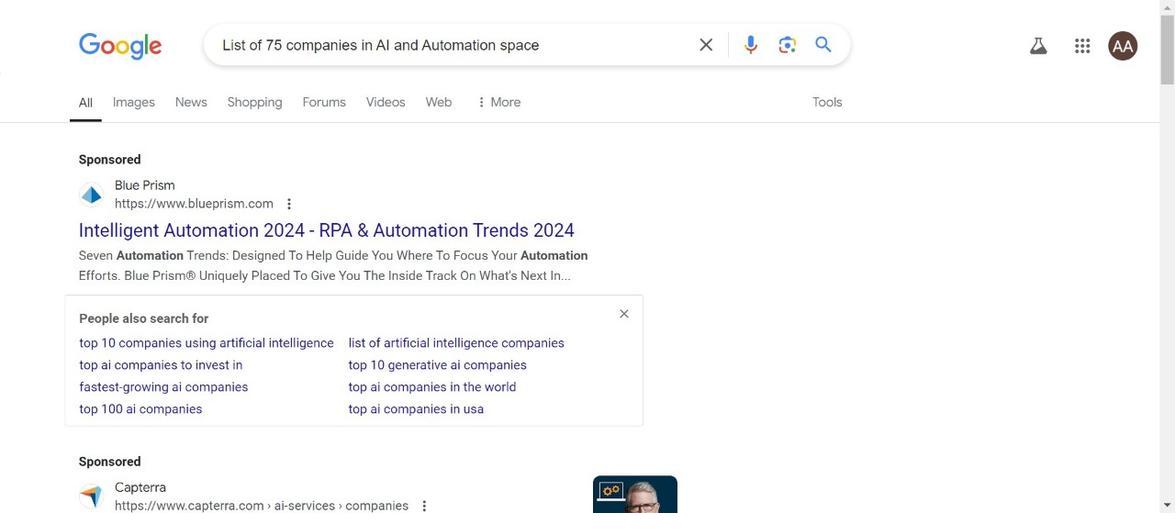 Task type: locate. For each thing, give the bounding box(es) containing it.
None search field
[[57, 23, 870, 66]]

search by image image
[[777, 34, 799, 56]]

list item
[[70, 81, 102, 122]]

None text field
[[115, 196, 274, 211], [115, 498, 409, 513], [115, 196, 274, 211], [115, 498, 409, 513]]

Search text field
[[223, 24, 685, 65]]

list
[[70, 81, 528, 122]]



Task type: vqa. For each thing, say whether or not it's contained in the screenshot.
Search Labs "image"
yes



Task type: describe. For each thing, give the bounding box(es) containing it.
search labs image
[[1028, 35, 1050, 57]]

search by voice image
[[740, 34, 762, 56]]

ads region
[[65, 149, 678, 513]]

go to google home image
[[79, 33, 163, 61]]



